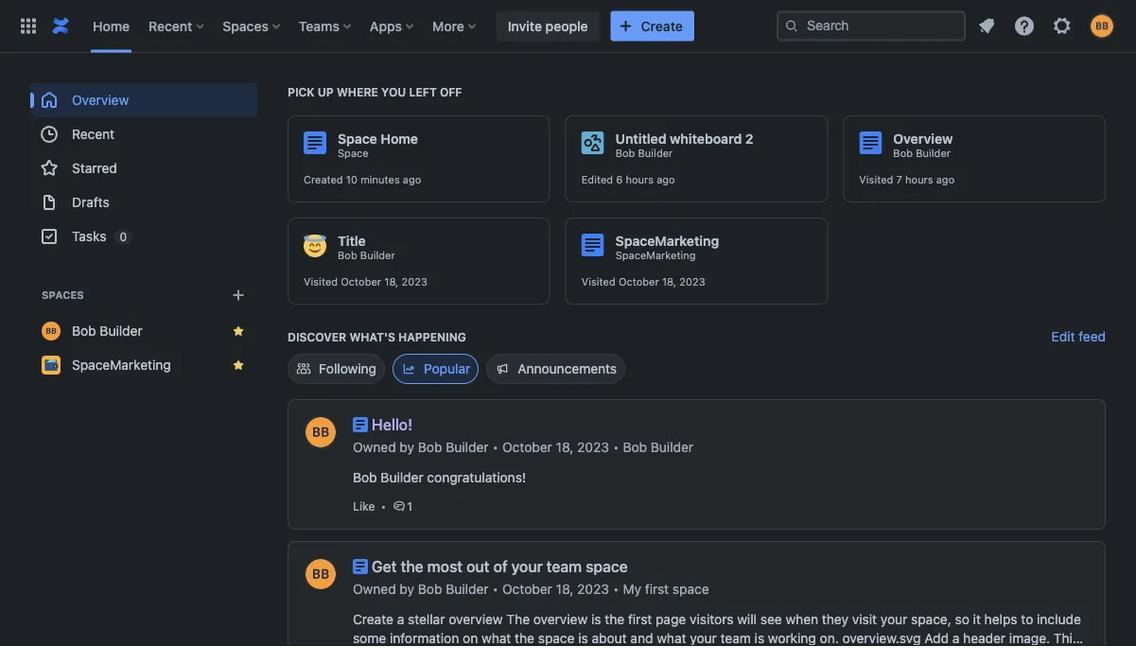 Task type: vqa. For each thing, say whether or not it's contained in the screenshot.
the right Visited October 18, 2023
yes



Task type: locate. For each thing, give the bounding box(es) containing it.
banner
[[0, 0, 1137, 53]]

2 hours from the left
[[906, 174, 934, 186]]

1 horizontal spatial team
[[721, 631, 752, 647]]

1 october 18, 2023 button from the top
[[503, 438, 610, 457]]

1 horizontal spatial what
[[657, 631, 687, 647]]

a
[[397, 612, 405, 628], [953, 631, 960, 647]]

0 vertical spatial create
[[642, 18, 683, 34]]

3 ago from the left
[[937, 174, 955, 186]]

october 18, 2023 button for get the most out of your team space
[[503, 580, 610, 599]]

the up about
[[605, 612, 625, 628]]

visited october 18, 2023
[[304, 276, 428, 288], [582, 276, 706, 288]]

the down the
[[515, 631, 535, 647]]

0 vertical spatial spaces
[[223, 18, 269, 34]]

teams
[[299, 18, 340, 34]]

0 vertical spatial recent
[[149, 18, 192, 34]]

more
[[433, 18, 465, 34]]

first up and at the bottom right
[[629, 612, 652, 628]]

:innocent: image
[[304, 235, 327, 257], [304, 235, 327, 257]]

0 horizontal spatial home
[[93, 18, 130, 34]]

space
[[338, 131, 377, 147], [338, 147, 369, 160]]

0 horizontal spatial ago
[[403, 174, 422, 186]]

bob builder link
[[616, 147, 673, 160], [894, 147, 951, 160], [338, 249, 395, 262], [30, 314, 257, 348], [418, 438, 489, 457], [623, 438, 694, 457], [418, 580, 489, 599]]

1 vertical spatial overview
[[894, 131, 954, 147]]

like button
[[353, 499, 375, 514]]

get the most out of your team space
[[372, 558, 628, 576]]

your down 'visitors' at right bottom
[[690, 631, 717, 647]]

working
[[769, 631, 817, 647]]

1 hours from the left
[[626, 174, 654, 186]]

by up stellar
[[400, 582, 415, 597]]

ago down 'overview bob builder'
[[937, 174, 955, 186]]

space up my
[[586, 558, 628, 576]]

overview down 'owned by bob builder • october 18, 2023 • my first space'
[[534, 612, 588, 628]]

team inside create a stellar overview the overview is the first page visitors will see when they visit your space, so it helps to include some information on what the space is about and what your team is working on. overview.svg add a header image. thi
[[721, 631, 752, 647]]

0 horizontal spatial overview
[[449, 612, 503, 628]]

1 vertical spatial team
[[721, 631, 752, 647]]

0 vertical spatial the
[[401, 558, 424, 576]]

search image
[[785, 18, 800, 34]]

1 horizontal spatial spacemarketing link
[[616, 249, 696, 262]]

0 vertical spatial bob builder
[[616, 147, 673, 160]]

spacemarketing spacemarketing
[[616, 233, 720, 262]]

most
[[428, 558, 463, 576]]

2023
[[402, 276, 428, 288], [680, 276, 706, 288], [578, 440, 610, 455], [578, 582, 610, 597]]

2 horizontal spatial bob builder
[[616, 147, 673, 160]]

1 horizontal spatial bob builder
[[338, 249, 395, 262]]

overview up recent link
[[72, 92, 129, 108]]

you
[[382, 85, 406, 98]]

image.
[[1010, 631, 1051, 647]]

the
[[507, 612, 530, 628]]

your
[[512, 558, 543, 576], [881, 612, 908, 628], [690, 631, 717, 647]]

spacemarketing for spacemarketing
[[72, 357, 171, 373]]

1 owned from the top
[[353, 440, 396, 455]]

it
[[974, 612, 982, 628]]

first right my
[[645, 582, 669, 597]]

the
[[401, 558, 424, 576], [605, 612, 625, 628], [515, 631, 535, 647]]

notification icon image
[[976, 15, 999, 37]]

group
[[30, 83, 257, 254]]

1 horizontal spatial overview
[[894, 131, 954, 147]]

get
[[372, 558, 397, 576]]

2 ago from the left
[[657, 174, 676, 186]]

get the most out of your team space link
[[372, 558, 632, 577]]

owned for hello!
[[353, 440, 396, 455]]

0 horizontal spatial the
[[401, 558, 424, 576]]

what right the on
[[482, 631, 512, 647]]

visited october 18, 2023 down title
[[304, 276, 428, 288]]

overview
[[72, 92, 129, 108], [894, 131, 954, 147]]

spaces down tasks
[[42, 289, 84, 302]]

drafts
[[72, 195, 110, 210]]

october 18, 2023 button for hello!
[[503, 438, 610, 457]]

2 vertical spatial bob builder
[[72, 323, 143, 339]]

october 18, 2023 button
[[503, 438, 610, 457], [503, 580, 610, 599]]

by for get the most out of your team space
[[400, 582, 415, 597]]

0 horizontal spatial a
[[397, 612, 405, 628]]

following
[[319, 361, 377, 377]]

invite people button
[[497, 11, 600, 41]]

hours
[[626, 174, 654, 186], [906, 174, 934, 186]]

ago right minutes
[[403, 174, 422, 186]]

see
[[761, 612, 783, 628]]

2 horizontal spatial visited
[[860, 174, 894, 186]]

banner containing home
[[0, 0, 1137, 53]]

ago for home
[[403, 174, 422, 186]]

overview up the on
[[449, 612, 503, 628]]

invite
[[508, 18, 542, 34]]

october 18, 2023 button up the
[[503, 580, 610, 599]]

1 vertical spatial your
[[881, 612, 908, 628]]

global element
[[11, 0, 777, 53]]

and
[[631, 631, 654, 647]]

bob
[[616, 147, 636, 160], [894, 147, 914, 160], [338, 249, 358, 262], [72, 323, 96, 339], [418, 440, 443, 455], [623, 440, 648, 455], [353, 470, 377, 486], [418, 582, 443, 597]]

1 horizontal spatial spaces
[[223, 18, 269, 34]]

spaces
[[223, 18, 269, 34], [42, 289, 84, 302]]

the right get on the left of page
[[401, 558, 424, 576]]

1 vertical spatial by
[[400, 582, 415, 597]]

1 ago from the left
[[403, 174, 422, 186]]

1 vertical spatial october 18, 2023 button
[[503, 580, 610, 599]]

home right confluence icon
[[93, 18, 130, 34]]

owned down get on the left of page
[[353, 582, 396, 597]]

2 horizontal spatial space
[[673, 582, 710, 597]]

up
[[318, 85, 334, 98]]

1 vertical spatial home
[[381, 131, 418, 147]]

• left my
[[613, 582, 620, 597]]

what's
[[350, 330, 396, 344]]

group containing overview
[[30, 83, 257, 254]]

when
[[786, 612, 819, 628]]

space left about
[[538, 631, 575, 647]]

bob inside 'overview bob builder'
[[894, 147, 914, 160]]

team down will
[[721, 631, 752, 647]]

0 horizontal spatial space
[[538, 631, 575, 647]]

•
[[493, 440, 499, 455], [613, 440, 620, 455], [381, 500, 386, 513], [493, 582, 499, 597], [613, 582, 620, 597]]

2 by from the top
[[400, 582, 415, 597]]

recent button
[[143, 11, 211, 41]]

0 horizontal spatial team
[[547, 558, 582, 576]]

18, down get the most out of your team space link
[[556, 582, 574, 597]]

0 vertical spatial october 18, 2023 button
[[503, 438, 610, 457]]

visited down spacemarketing spacemarketing
[[582, 276, 616, 288]]

overview inside group
[[72, 92, 129, 108]]

2 horizontal spatial ago
[[937, 174, 955, 186]]

1 horizontal spatial hours
[[906, 174, 934, 186]]

space up page
[[673, 582, 710, 597]]

create inside 'create' dropdown button
[[642, 18, 683, 34]]

popular button
[[393, 354, 479, 384]]

visited october 18, 2023 down spacemarketing spacemarketing
[[582, 276, 706, 288]]

1 vertical spatial first
[[629, 612, 652, 628]]

is down see
[[755, 631, 765, 647]]

1 horizontal spatial home
[[381, 131, 418, 147]]

2 october 18, 2023 button from the top
[[503, 580, 610, 599]]

so
[[956, 612, 970, 628]]

1 horizontal spatial recent
[[149, 18, 192, 34]]

edit feed
[[1052, 329, 1107, 345]]

hours right 7
[[906, 174, 934, 186]]

owned down hello!
[[353, 440, 396, 455]]

tasks
[[72, 229, 106, 244]]

owned
[[353, 440, 396, 455], [353, 582, 396, 597]]

1 horizontal spatial overview
[[534, 612, 588, 628]]

home up minutes
[[381, 131, 418, 147]]

visited for overview
[[860, 174, 894, 186]]

1 overview from the left
[[449, 612, 503, 628]]

team up 'owned by bob builder • october 18, 2023 • my first space'
[[547, 558, 582, 576]]

0 vertical spatial overview
[[72, 92, 129, 108]]

2 vertical spatial your
[[690, 631, 717, 647]]

home link
[[87, 11, 135, 41]]

is
[[592, 612, 602, 628], [579, 631, 589, 647], [755, 631, 765, 647]]

by
[[400, 440, 415, 455], [400, 582, 415, 597]]

0 vertical spatial by
[[400, 440, 415, 455]]

recent inside group
[[72, 126, 115, 142]]

2 horizontal spatial your
[[881, 612, 908, 628]]

a right add
[[953, 631, 960, 647]]

visited left 7
[[860, 174, 894, 186]]

1 vertical spatial space
[[673, 582, 710, 597]]

ago down "untitled whiteboard 2" at top
[[657, 174, 676, 186]]

0 horizontal spatial spaces
[[42, 289, 84, 302]]

overview up visited 7 hours ago
[[894, 131, 954, 147]]

18, up "discover what's happening"
[[385, 276, 399, 288]]

spacemarketing link
[[616, 249, 696, 262], [30, 348, 257, 382]]

spaces right 'recent' "popup button"
[[223, 18, 269, 34]]

first
[[645, 582, 669, 597], [629, 612, 652, 628]]

is left about
[[579, 631, 589, 647]]

spacemarketing
[[616, 233, 720, 249], [616, 249, 696, 262], [72, 357, 171, 373]]

1 horizontal spatial a
[[953, 631, 960, 647]]

bob builder
[[616, 147, 673, 160], [338, 249, 395, 262], [72, 323, 143, 339]]

2 owned from the top
[[353, 582, 396, 597]]

1 horizontal spatial is
[[592, 612, 602, 628]]

help icon image
[[1014, 15, 1037, 37]]

hours right 6
[[626, 174, 654, 186]]

untitled whiteboard 2
[[616, 131, 754, 147]]

0 vertical spatial home
[[93, 18, 130, 34]]

0 horizontal spatial visited october 18, 2023
[[304, 276, 428, 288]]

0 vertical spatial owned
[[353, 440, 396, 455]]

by down 'hello!' link
[[400, 440, 415, 455]]

1
[[407, 500, 413, 513]]

apps
[[370, 18, 402, 34]]

space link
[[338, 147, 369, 160]]

a left stellar
[[397, 612, 405, 628]]

1 visited october 18, 2023 from the left
[[304, 276, 428, 288]]

visited down title
[[304, 276, 338, 288]]

18, down announcements
[[556, 440, 574, 455]]

• down announcements
[[613, 440, 620, 455]]

1 horizontal spatial your
[[690, 631, 717, 647]]

1 vertical spatial bob builder
[[338, 249, 395, 262]]

starred link
[[30, 151, 257, 186]]

2 horizontal spatial the
[[605, 612, 625, 628]]

18,
[[385, 276, 399, 288], [663, 276, 677, 288], [556, 440, 574, 455], [556, 582, 574, 597]]

1 horizontal spatial create
[[642, 18, 683, 34]]

0 horizontal spatial bob builder
[[72, 323, 143, 339]]

0 vertical spatial space
[[586, 558, 628, 576]]

space up 10
[[338, 147, 369, 160]]

whiteboard
[[670, 131, 742, 147]]

october up congratulations! on the left bottom of page
[[503, 440, 553, 455]]

2 horizontal spatial is
[[755, 631, 765, 647]]

title
[[338, 233, 366, 249]]

october down title
[[341, 276, 382, 288]]

builder
[[639, 147, 673, 160], [917, 147, 951, 160], [361, 249, 395, 262], [100, 323, 143, 339], [446, 440, 489, 455], [651, 440, 694, 455], [381, 470, 424, 486], [446, 582, 489, 597]]

your up overview.svg
[[881, 612, 908, 628]]

confluence image
[[49, 15, 72, 37]]

Search field
[[777, 11, 967, 41]]

bob builder for untitled whiteboard 2
[[616, 147, 673, 160]]

0 horizontal spatial your
[[512, 558, 543, 576]]

recent right home "link" at the top left of the page
[[149, 18, 192, 34]]

invite people
[[508, 18, 589, 34]]

overview link
[[30, 83, 257, 117]]

space
[[586, 558, 628, 576], [673, 582, 710, 597], [538, 631, 575, 647]]

2 vertical spatial space
[[538, 631, 575, 647]]

1 horizontal spatial space
[[586, 558, 628, 576]]

0 horizontal spatial recent
[[72, 126, 115, 142]]

2 vertical spatial the
[[515, 631, 535, 647]]

0 horizontal spatial what
[[482, 631, 512, 647]]

2023 down announcements
[[578, 440, 610, 455]]

2 overview from the left
[[534, 612, 588, 628]]

create inside create a stellar overview the overview is the first page visitors will see when they visit your space, so it helps to include some information on what the space is about and what your team is working on. overview.svg add a header image. thi
[[353, 612, 394, 628]]

0 horizontal spatial hours
[[626, 174, 654, 186]]

hello!
[[372, 416, 413, 434]]

0 horizontal spatial create
[[353, 612, 394, 628]]

1 vertical spatial create
[[353, 612, 394, 628]]

what down page
[[657, 631, 687, 647]]

your up 'owned by bob builder • october 18, 2023 • my first space'
[[512, 558, 543, 576]]

home
[[93, 18, 130, 34], [381, 131, 418, 147]]

october 18, 2023 button down announcements 'button'
[[503, 438, 610, 457]]

1 vertical spatial recent
[[72, 126, 115, 142]]

overview for overview
[[72, 92, 129, 108]]

spacemarketing for spacemarketing spacemarketing
[[616, 233, 720, 249]]

1 horizontal spatial visited october 18, 2023
[[582, 276, 706, 288]]

2 visited october 18, 2023 from the left
[[582, 276, 706, 288]]

create
[[642, 18, 683, 34], [353, 612, 394, 628]]

1 horizontal spatial visited
[[582, 276, 616, 288]]

is up about
[[592, 612, 602, 628]]

recent up 'starred'
[[72, 126, 115, 142]]

space up created 10 minutes ago
[[338, 131, 377, 147]]

1 by from the top
[[400, 440, 415, 455]]

1 horizontal spatial ago
[[657, 174, 676, 186]]

0 horizontal spatial is
[[579, 631, 589, 647]]

recent link
[[30, 117, 257, 151]]

hours for 7
[[906, 174, 934, 186]]

0 horizontal spatial spacemarketing link
[[30, 348, 257, 382]]

overview
[[449, 612, 503, 628], [534, 612, 588, 628]]

0 horizontal spatial overview
[[72, 92, 129, 108]]

0 vertical spatial your
[[512, 558, 543, 576]]

1 space from the top
[[338, 131, 377, 147]]

1 vertical spatial owned
[[353, 582, 396, 597]]



Task type: describe. For each thing, give the bounding box(es) containing it.
overview for overview bob builder
[[894, 131, 954, 147]]

visited 7 hours ago
[[860, 174, 955, 186]]

they
[[823, 612, 849, 628]]

pick up where you left off
[[288, 85, 462, 98]]

0 vertical spatial team
[[547, 558, 582, 576]]

teams button
[[293, 11, 359, 41]]

builder inside 'overview bob builder'
[[917, 147, 951, 160]]

bob builder for title
[[338, 249, 395, 262]]

2023 up the happening
[[402, 276, 428, 288]]

discover
[[288, 330, 347, 344]]

7
[[897, 174, 903, 186]]

1 horizontal spatial the
[[515, 631, 535, 647]]

spaces inside popup button
[[223, 18, 269, 34]]

create a space image
[[227, 284, 250, 307]]

like
[[353, 500, 375, 513]]

visited october 18, 2023 for bob builder
[[304, 276, 428, 288]]

• left comments icon at the bottom of the page
[[381, 500, 386, 513]]

apps button
[[364, 11, 421, 41]]

page
[[656, 612, 687, 628]]

settings icon image
[[1052, 15, 1074, 37]]

• down get the most out of your team space on the bottom of the page
[[493, 582, 499, 597]]

0 vertical spatial spacemarketing link
[[616, 249, 696, 262]]

visited october 18, 2023 for spacemarketing
[[582, 276, 706, 288]]

0 horizontal spatial visited
[[304, 276, 338, 288]]

announcements
[[518, 361, 617, 377]]

home inside "link"
[[93, 18, 130, 34]]

2023 left my
[[578, 582, 610, 597]]

2 space from the top
[[338, 147, 369, 160]]

create for create
[[642, 18, 683, 34]]

left
[[409, 85, 437, 98]]

unstar this space image
[[231, 358, 246, 373]]

my first space link
[[623, 580, 710, 599]]

stellar
[[408, 612, 445, 628]]

visited for spacemarketing
[[582, 276, 616, 288]]

space inside create a stellar overview the overview is the first page visitors will see when they visit your space, so it helps to include some information on what the space is about and what your team is working on. overview.svg add a header image. thi
[[538, 631, 575, 647]]

2
[[746, 131, 754, 147]]

confluence image
[[49, 15, 72, 37]]

unstar this space image
[[231, 324, 246, 339]]

appswitcher icon image
[[17, 15, 40, 37]]

out
[[467, 558, 490, 576]]

create a stellar overview the overview is the first page visitors will see when they visit your space, so it helps to include some information on what the space is about and what your team is working on. overview.svg add a header image. thi
[[353, 612, 1082, 647]]

minutes
[[361, 174, 400, 186]]

10
[[346, 174, 358, 186]]

edit feed button
[[1052, 328, 1107, 346]]

overview.svg
[[843, 631, 921, 647]]

first inside create a stellar overview the overview is the first page visitors will see when they visit your space, so it helps to include some information on what the space is about and what your team is working on. overview.svg add a header image. thi
[[629, 612, 652, 628]]

created 10 minutes ago
[[304, 174, 422, 186]]

18, down spacemarketing spacemarketing
[[663, 276, 677, 288]]

people
[[546, 18, 589, 34]]

bob builder congratulations!
[[353, 470, 526, 486]]

space home space
[[338, 131, 418, 160]]

october up the
[[503, 582, 553, 597]]

like •
[[353, 500, 386, 513]]

recent inside "popup button"
[[149, 18, 192, 34]]

information
[[390, 631, 459, 647]]

by for hello!
[[400, 440, 415, 455]]

of
[[494, 558, 508, 576]]

hours for 6
[[626, 174, 654, 186]]

owned by bob builder • october 18, 2023 • my first space
[[353, 582, 710, 597]]

1 vertical spatial the
[[605, 612, 625, 628]]

happening
[[399, 330, 467, 344]]

following button
[[288, 354, 385, 384]]

announcements button
[[487, 354, 626, 384]]

create button
[[611, 11, 695, 41]]

owned by bob builder • october 18, 2023 • bob builder
[[353, 440, 694, 455]]

1 vertical spatial a
[[953, 631, 960, 647]]

visit
[[853, 612, 878, 628]]

on
[[463, 631, 478, 647]]

october down spacemarketing spacemarketing
[[619, 276, 660, 288]]

popular
[[424, 361, 471, 377]]

pick
[[288, 85, 315, 98]]

include
[[1038, 612, 1082, 628]]

1 vertical spatial spacemarketing link
[[30, 348, 257, 382]]

space,
[[912, 612, 952, 628]]

on.
[[820, 631, 839, 647]]

discover what's happening
[[288, 330, 467, 344]]

comments image
[[392, 499, 407, 514]]

edited 6 hours ago
[[582, 174, 676, 186]]

home inside "space home space"
[[381, 131, 418, 147]]

• up congratulations! on the left bottom of page
[[493, 440, 499, 455]]

create for create a stellar overview the overview is the first page visitors will see when they visit your space, so it helps to include some information on what the space is about and what your team is working on. overview.svg add a header image. thi
[[353, 612, 394, 628]]

spaces button
[[217, 11, 288, 41]]

2 what from the left
[[657, 631, 687, 647]]

helps
[[985, 612, 1018, 628]]

0 vertical spatial a
[[397, 612, 405, 628]]

created
[[304, 174, 343, 186]]

some
[[353, 631, 386, 647]]

more button
[[427, 11, 484, 41]]

edited
[[582, 174, 613, 186]]

overview bob builder
[[894, 131, 954, 160]]

where
[[337, 85, 379, 98]]

bob builder image
[[306, 417, 336, 448]]

bob builder image
[[306, 559, 336, 590]]

feed
[[1079, 329, 1107, 345]]

off
[[440, 85, 462, 98]]

starred
[[72, 160, 117, 176]]

1 vertical spatial spaces
[[42, 289, 84, 302]]

spacemarketing inside spacemarketing spacemarketing
[[616, 249, 696, 262]]

1 what from the left
[[482, 631, 512, 647]]

0 vertical spatial first
[[645, 582, 669, 597]]

my
[[623, 582, 642, 597]]

6
[[616, 174, 623, 186]]

about
[[592, 631, 627, 647]]

congratulations!
[[427, 470, 526, 486]]

header
[[964, 631, 1006, 647]]

untitled
[[616, 131, 667, 147]]

add
[[925, 631, 949, 647]]

hello! link
[[372, 416, 417, 435]]

to
[[1022, 612, 1034, 628]]

owned for get the most out of your team space
[[353, 582, 396, 597]]

2023 down spacemarketing spacemarketing
[[680, 276, 706, 288]]

edit
[[1052, 329, 1076, 345]]

ago for bob
[[937, 174, 955, 186]]

0
[[120, 230, 127, 243]]

will
[[738, 612, 757, 628]]



